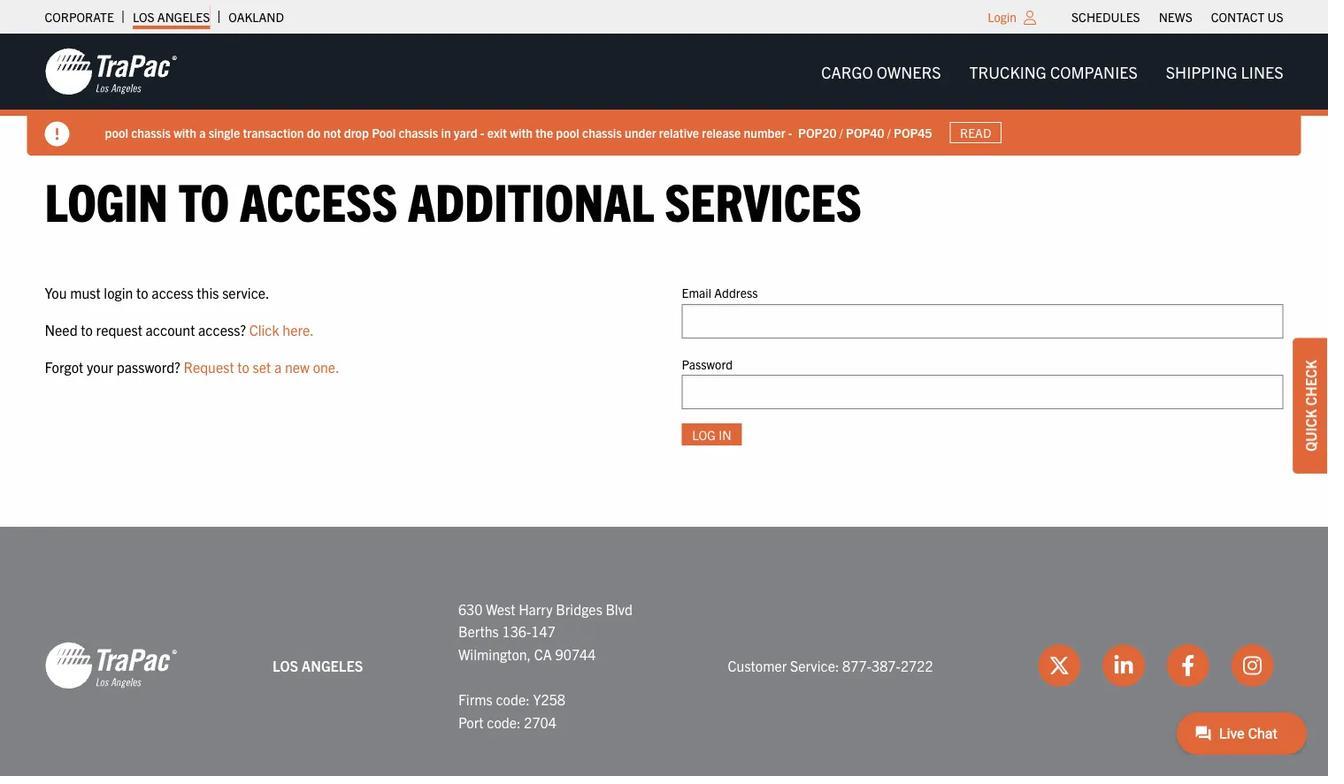 Task type: describe. For each thing, give the bounding box(es) containing it.
Password password field
[[682, 375, 1283, 410]]

drop
[[344, 124, 369, 140]]

oakland link
[[229, 4, 284, 29]]

one.
[[313, 358, 339, 375]]

read link
[[950, 122, 1002, 144]]

trucking companies
[[969, 61, 1138, 81]]

harry
[[519, 600, 553, 618]]

not
[[323, 124, 341, 140]]

2722
[[901, 657, 933, 675]]

number
[[744, 124, 785, 140]]

news
[[1159, 9, 1193, 25]]

0 vertical spatial code:
[[496, 691, 530, 709]]

Email Address text field
[[682, 304, 1283, 339]]

companies
[[1050, 61, 1138, 81]]

must
[[70, 284, 101, 302]]

the
[[536, 124, 553, 140]]

a inside main content
[[274, 358, 282, 375]]

0 horizontal spatial los angeles
[[133, 9, 210, 25]]

access
[[240, 167, 398, 232]]

services
[[665, 167, 862, 232]]

firms
[[458, 691, 493, 709]]

los angeles image inside footer
[[45, 641, 177, 691]]

read
[[960, 125, 991, 141]]

in
[[441, 124, 451, 140]]

los angeles link
[[133, 4, 210, 29]]

this
[[197, 284, 219, 302]]

blvd
[[606, 600, 633, 618]]

you must login to access this service.
[[45, 284, 270, 302]]

account
[[146, 321, 195, 339]]

request to set a new one. link
[[184, 358, 339, 375]]

2 - from the left
[[788, 124, 792, 140]]

customer
[[728, 657, 787, 675]]

90744
[[555, 646, 596, 663]]

contact us link
[[1211, 4, 1283, 29]]

2 pool from the left
[[556, 124, 579, 140]]

630 west harry bridges blvd berths 136-147 wilmington, ca 90744
[[458, 600, 633, 663]]

1 with from the left
[[174, 124, 196, 140]]

port
[[458, 714, 484, 731]]

quick check link
[[1293, 338, 1328, 474]]

login to access additional services main content
[[27, 167, 1301, 474]]

lines
[[1241, 61, 1283, 81]]

need
[[45, 321, 78, 339]]

136-
[[502, 623, 531, 641]]

shipping lines link
[[1152, 54, 1298, 90]]

y258
[[533, 691, 565, 709]]

access
[[152, 284, 194, 302]]

under
[[625, 124, 656, 140]]

1 chassis from the left
[[131, 124, 171, 140]]

berths
[[458, 623, 499, 641]]

email
[[682, 285, 711, 301]]

password
[[682, 356, 733, 372]]

2 with from the left
[[510, 124, 533, 140]]

click
[[249, 321, 279, 339]]

need to request account access? click here.
[[45, 321, 314, 339]]

630
[[458, 600, 483, 618]]

schedules
[[1072, 9, 1140, 25]]

pool chassis with a single transaction  do not drop pool chassis in yard -  exit with the pool chassis under relative release number -  pop20 / pop40 / pop45
[[105, 124, 932, 140]]

do
[[307, 124, 320, 140]]

here.
[[283, 321, 314, 339]]

pop45
[[894, 124, 932, 140]]

login to access additional services
[[45, 167, 862, 232]]

none submit inside login to access additional services main content
[[682, 424, 742, 446]]

forgot your password? request to set a new one.
[[45, 358, 339, 375]]

angeles inside los angeles link
[[157, 9, 210, 25]]

news link
[[1159, 4, 1193, 29]]

pop20
[[798, 124, 837, 140]]

trucking companies link
[[955, 54, 1152, 90]]

shipping
[[1166, 61, 1237, 81]]

request
[[96, 321, 142, 339]]

2704
[[524, 714, 557, 731]]

menu bar containing schedules
[[1062, 4, 1293, 29]]

relative
[[659, 124, 699, 140]]

1 / from the left
[[840, 124, 843, 140]]

ca
[[534, 646, 552, 663]]

login
[[104, 284, 133, 302]]

firms code:  y258 port code:  2704
[[458, 691, 565, 731]]

access?
[[198, 321, 246, 339]]



Task type: vqa. For each thing, say whether or not it's contained in the screenshot.
Cargo Owners
yes



Task type: locate. For each thing, give the bounding box(es) containing it.
0 horizontal spatial chassis
[[131, 124, 171, 140]]

additional
[[408, 167, 654, 232]]

0 horizontal spatial angeles
[[157, 9, 210, 25]]

0 vertical spatial los
[[133, 9, 155, 25]]

1 horizontal spatial with
[[510, 124, 533, 140]]

contact
[[1211, 9, 1265, 25]]

email address
[[682, 285, 758, 301]]

1 vertical spatial los angeles
[[273, 657, 363, 675]]

1 pool from the left
[[105, 124, 128, 140]]

1 horizontal spatial a
[[274, 358, 282, 375]]

los
[[133, 9, 155, 25], [273, 657, 298, 675]]

1 horizontal spatial login
[[988, 9, 1017, 25]]

yard
[[454, 124, 477, 140]]

request
[[184, 358, 234, 375]]

login down solid "image"
[[45, 167, 168, 232]]

login for login 'link'
[[988, 9, 1017, 25]]

corporate
[[45, 9, 114, 25]]

oakland
[[229, 9, 284, 25]]

trucking
[[969, 61, 1047, 81]]

0 horizontal spatial los
[[133, 9, 155, 25]]

to down single
[[178, 167, 229, 232]]

release
[[702, 124, 741, 140]]

footer
[[0, 527, 1328, 777]]

owners
[[877, 61, 941, 81]]

a left single
[[199, 124, 206, 140]]

a
[[199, 124, 206, 140], [274, 358, 282, 375]]

service:
[[790, 657, 839, 675]]

- left exit
[[480, 124, 484, 140]]

1 horizontal spatial angeles
[[302, 657, 363, 675]]

/
[[840, 124, 843, 140], [887, 124, 891, 140]]

click here. link
[[249, 321, 314, 339]]

1 vertical spatial menu bar
[[807, 54, 1298, 90]]

1 horizontal spatial chassis
[[399, 124, 438, 140]]

code: right the port
[[487, 714, 521, 731]]

0 vertical spatial los angeles image
[[45, 47, 177, 96]]

1 vertical spatial los
[[273, 657, 298, 675]]

0 horizontal spatial /
[[840, 124, 843, 140]]

pool right the
[[556, 124, 579, 140]]

address
[[714, 285, 758, 301]]

service.
[[222, 284, 270, 302]]

0 horizontal spatial -
[[480, 124, 484, 140]]

0 horizontal spatial login
[[45, 167, 168, 232]]

menu bar down light image
[[807, 54, 1298, 90]]

0 horizontal spatial pool
[[105, 124, 128, 140]]

1 horizontal spatial los angeles
[[273, 657, 363, 675]]

0 vertical spatial menu bar
[[1062, 4, 1293, 29]]

quick
[[1302, 410, 1319, 452]]

/ left pop45
[[887, 124, 891, 140]]

west
[[486, 600, 515, 618]]

menu bar containing cargo owners
[[807, 54, 1298, 90]]

banner containing cargo owners
[[0, 34, 1328, 156]]

pool right solid "image"
[[105, 124, 128, 140]]

angeles inside footer
[[302, 657, 363, 675]]

0 vertical spatial angeles
[[157, 9, 210, 25]]

0 horizontal spatial with
[[174, 124, 196, 140]]

menu bar
[[1062, 4, 1293, 29], [807, 54, 1298, 90]]

your
[[87, 358, 113, 375]]

1 horizontal spatial los
[[273, 657, 298, 675]]

2 / from the left
[[887, 124, 891, 140]]

new
[[285, 358, 310, 375]]

1 vertical spatial los angeles image
[[45, 641, 177, 691]]

banner
[[0, 34, 1328, 156]]

147
[[531, 623, 556, 641]]

1 horizontal spatial /
[[887, 124, 891, 140]]

0 vertical spatial a
[[199, 124, 206, 140]]

to right need
[[81, 321, 93, 339]]

2 los angeles image from the top
[[45, 641, 177, 691]]

contact us
[[1211, 9, 1283, 25]]

check
[[1302, 360, 1319, 406]]

angeles
[[157, 9, 210, 25], [302, 657, 363, 675]]

corporate link
[[45, 4, 114, 29]]

1 horizontal spatial pool
[[556, 124, 579, 140]]

pop40
[[846, 124, 884, 140]]

0 horizontal spatial a
[[199, 124, 206, 140]]

menu bar up "shipping"
[[1062, 4, 1293, 29]]

1 horizontal spatial -
[[788, 124, 792, 140]]

1 vertical spatial angeles
[[302, 657, 363, 675]]

us
[[1268, 9, 1283, 25]]

schedules link
[[1072, 4, 1140, 29]]

wilmington,
[[458, 646, 531, 663]]

chassis left under
[[582, 124, 622, 140]]

bridges
[[556, 600, 602, 618]]

877-
[[842, 657, 872, 675]]

solid image
[[45, 122, 69, 146]]

with left single
[[174, 124, 196, 140]]

with left the
[[510, 124, 533, 140]]

shipping lines
[[1166, 61, 1283, 81]]

0 vertical spatial login
[[988, 9, 1017, 25]]

los angeles
[[133, 9, 210, 25], [273, 657, 363, 675]]

password?
[[117, 358, 180, 375]]

forgot
[[45, 358, 83, 375]]

0 vertical spatial los angeles
[[133, 9, 210, 25]]

los angeles inside footer
[[273, 657, 363, 675]]

/ right pop20
[[840, 124, 843, 140]]

login inside main content
[[45, 167, 168, 232]]

pool
[[372, 124, 396, 140]]

menu bar inside banner
[[807, 54, 1298, 90]]

2 chassis from the left
[[399, 124, 438, 140]]

single
[[209, 124, 240, 140]]

chassis
[[131, 124, 171, 140], [399, 124, 438, 140], [582, 124, 622, 140]]

cargo
[[821, 61, 873, 81]]

chassis left in
[[399, 124, 438, 140]]

footer containing 630 west harry bridges blvd
[[0, 527, 1328, 777]]

1 los angeles image from the top
[[45, 47, 177, 96]]

1 vertical spatial login
[[45, 167, 168, 232]]

quick check
[[1302, 360, 1319, 452]]

code: up 2704
[[496, 691, 530, 709]]

1 vertical spatial code:
[[487, 714, 521, 731]]

you
[[45, 284, 67, 302]]

387-
[[872, 657, 901, 675]]

login for login to access additional services
[[45, 167, 168, 232]]

1 vertical spatial a
[[274, 358, 282, 375]]

1 - from the left
[[480, 124, 484, 140]]

transaction
[[243, 124, 304, 140]]

to right login
[[136, 284, 148, 302]]

set
[[253, 358, 271, 375]]

to left set
[[237, 358, 249, 375]]

cargo owners
[[821, 61, 941, 81]]

light image
[[1024, 11, 1036, 25]]

None submit
[[682, 424, 742, 446]]

exit
[[487, 124, 507, 140]]

with
[[174, 124, 196, 140], [510, 124, 533, 140]]

code:
[[496, 691, 530, 709], [487, 714, 521, 731]]

login
[[988, 9, 1017, 25], [45, 167, 168, 232]]

login link
[[988, 9, 1017, 25]]

2 horizontal spatial chassis
[[582, 124, 622, 140]]

-
[[480, 124, 484, 140], [788, 124, 792, 140]]

a right set
[[274, 358, 282, 375]]

cargo owners link
[[807, 54, 955, 90]]

- right number
[[788, 124, 792, 140]]

3 chassis from the left
[[582, 124, 622, 140]]

los inside los angeles link
[[133, 9, 155, 25]]

chassis left single
[[131, 124, 171, 140]]

los angeles image
[[45, 47, 177, 96], [45, 641, 177, 691]]

login left light image
[[988, 9, 1017, 25]]



